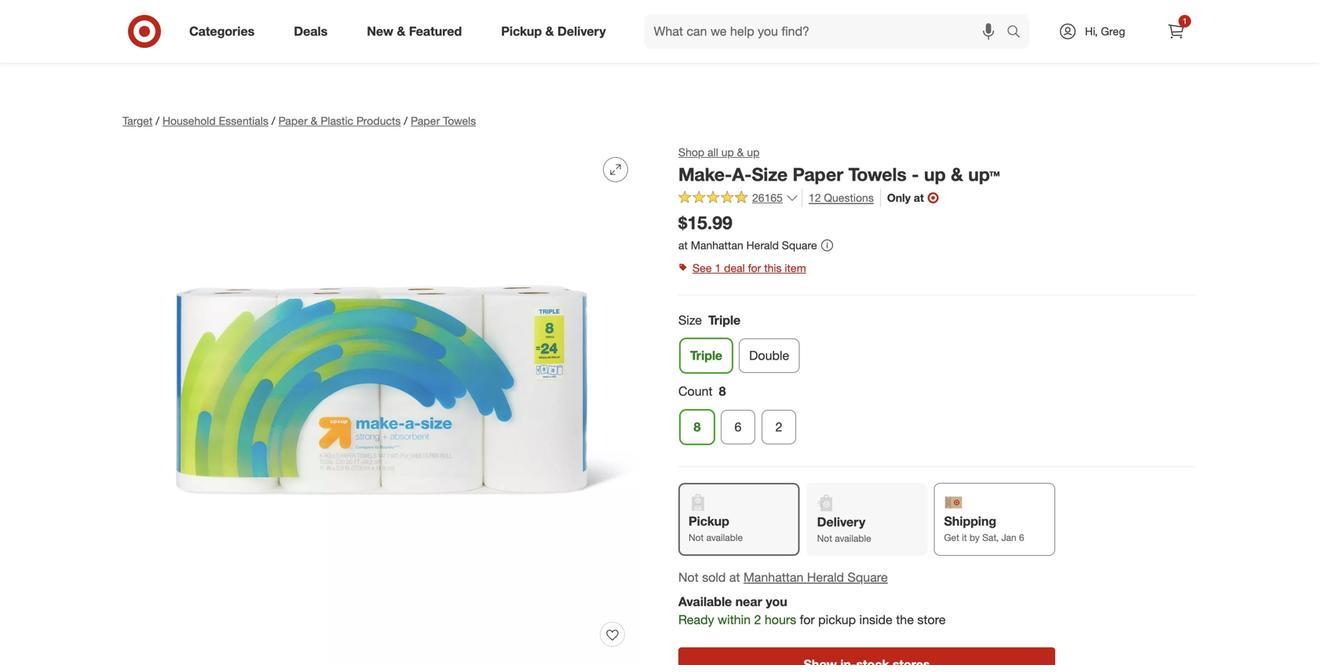 Task type: describe. For each thing, give the bounding box(es) containing it.
within
[[718, 612, 751, 628]]

new & featured
[[367, 24, 462, 39]]

get
[[945, 532, 960, 544]]

& inside new & featured link
[[397, 24, 406, 39]]

not for delivery
[[818, 533, 833, 544]]

deals
[[294, 24, 328, 39]]

greg
[[1102, 24, 1126, 38]]

hi, greg
[[1086, 24, 1126, 38]]

0 vertical spatial delivery
[[558, 24, 606, 39]]

make-
[[679, 163, 733, 185]]

paper towels link
[[411, 114, 476, 128]]

all
[[708, 145, 719, 159]]

12 questions
[[809, 191, 874, 205]]

item
[[785, 261, 807, 275]]

jan
[[1002, 532, 1017, 544]]

inside
[[860, 612, 893, 628]]

26165 link
[[679, 189, 799, 208]]

only at
[[888, 191, 925, 205]]

near
[[736, 594, 763, 610]]

pickup & delivery
[[501, 24, 606, 39]]

0 horizontal spatial towels
[[443, 114, 476, 128]]

pickup
[[819, 612, 856, 628]]

sat,
[[983, 532, 999, 544]]

available for pickup
[[707, 532, 743, 544]]

shipping get it by sat, jan 6
[[945, 514, 1025, 544]]

this
[[765, 261, 782, 275]]

6 link
[[721, 410, 756, 445]]

hours
[[765, 612, 797, 628]]

1 vertical spatial manhattan
[[744, 570, 804, 585]]

1 horizontal spatial herald
[[808, 570, 845, 585]]

2 link
[[762, 410, 797, 445]]

0 vertical spatial 1
[[1183, 16, 1188, 26]]

shop all up & up make-a-size paper towels - up & up™
[[679, 145, 1001, 185]]

target link
[[123, 114, 153, 128]]

see 1 deal for this item link
[[679, 257, 1197, 279]]

6 inside group
[[735, 420, 742, 435]]

essentials
[[219, 114, 269, 128]]

-
[[912, 163, 920, 185]]

count
[[679, 384, 713, 399]]

1 / from the left
[[156, 114, 159, 128]]

What can we help you find? suggestions appear below search field
[[645, 14, 1011, 49]]

deal
[[725, 261, 745, 275]]

available
[[679, 594, 732, 610]]

26165
[[753, 191, 783, 205]]

double
[[750, 348, 790, 363]]

12
[[809, 191, 821, 205]]

delivery inside delivery not available
[[818, 515, 866, 530]]

12 questions link
[[802, 189, 874, 207]]

target
[[123, 114, 153, 128]]

0 horizontal spatial at
[[679, 238, 688, 252]]

0 vertical spatial herald
[[747, 238, 779, 252]]

size triple
[[679, 313, 741, 328]]

0 vertical spatial 8
[[719, 384, 726, 399]]

0 horizontal spatial paper
[[279, 114, 308, 128]]

you
[[766, 594, 788, 610]]

triple link
[[680, 339, 733, 373]]

0 horizontal spatial square
[[782, 238, 818, 252]]



Task type: locate. For each thing, give the bounding box(es) containing it.
0 horizontal spatial herald
[[747, 238, 779, 252]]

the
[[897, 612, 915, 628]]

it
[[963, 532, 968, 544]]

8 down count
[[694, 420, 701, 435]]

pickup for &
[[501, 24, 542, 39]]

0 vertical spatial size
[[752, 163, 788, 185]]

0 horizontal spatial up
[[722, 145, 734, 159]]

/
[[156, 114, 159, 128], [272, 114, 275, 128], [404, 114, 408, 128]]

at manhattan herald square
[[679, 238, 818, 252]]

new & featured link
[[354, 14, 482, 49]]

0 horizontal spatial 1
[[715, 261, 721, 275]]

shop
[[679, 145, 705, 159]]

0 vertical spatial manhattan
[[691, 238, 744, 252]]

products
[[357, 114, 401, 128]]

0 horizontal spatial /
[[156, 114, 159, 128]]

categories
[[189, 24, 255, 39]]

available for delivery
[[835, 533, 872, 544]]

$15.99
[[679, 212, 733, 234]]

1 horizontal spatial towels
[[849, 163, 907, 185]]

1 vertical spatial delivery
[[818, 515, 866, 530]]

2 vertical spatial at
[[730, 570, 740, 585]]

plastic
[[321, 114, 354, 128]]

1 horizontal spatial 8
[[719, 384, 726, 399]]

group
[[677, 311, 1197, 380], [677, 383, 1197, 451]]

hi,
[[1086, 24, 1099, 38]]

up™
[[969, 163, 1001, 185]]

1 vertical spatial group
[[677, 383, 1197, 451]]

make-a-size paper towels - up & up™, 1 of 5 image
[[123, 145, 641, 663]]

manhattan
[[691, 238, 744, 252], [744, 570, 804, 585]]

8
[[719, 384, 726, 399], [694, 420, 701, 435]]

available up sold
[[707, 532, 743, 544]]

1 horizontal spatial 6
[[1020, 532, 1025, 544]]

triple up the triple link
[[709, 313, 741, 328]]

paper & plastic products link
[[279, 114, 401, 128]]

paper inside shop all up & up make-a-size paper towels - up & up™
[[793, 163, 844, 185]]

pickup
[[501, 24, 542, 39], [689, 514, 730, 529]]

2 horizontal spatial up
[[925, 163, 946, 185]]

0 horizontal spatial pickup
[[501, 24, 542, 39]]

triple
[[709, 313, 741, 328], [691, 348, 723, 363]]

0 horizontal spatial size
[[679, 313, 702, 328]]

ready
[[679, 612, 715, 628]]

triple inside the triple link
[[691, 348, 723, 363]]

featured
[[409, 24, 462, 39]]

a-
[[733, 163, 752, 185]]

2 group from the top
[[677, 383, 1197, 451]]

not up manhattan herald square button
[[818, 533, 833, 544]]

2 right 6 link
[[776, 420, 783, 435]]

available inside delivery not available
[[835, 533, 872, 544]]

at down $15.99
[[679, 238, 688, 252]]

1 vertical spatial 1
[[715, 261, 721, 275]]

store
[[918, 612, 946, 628]]

sold
[[703, 570, 726, 585]]

1 right greg
[[1183, 16, 1188, 26]]

up up a-
[[747, 145, 760, 159]]

see
[[693, 261, 712, 275]]

available near you ready within 2 hours for pickup inside the store
[[679, 594, 946, 628]]

1 vertical spatial at
[[679, 238, 688, 252]]

manhattan down $15.99
[[691, 238, 744, 252]]

by
[[970, 532, 980, 544]]

size inside group
[[679, 313, 702, 328]]

at right sold
[[730, 570, 740, 585]]

1 horizontal spatial pickup
[[689, 514, 730, 529]]

shipping
[[945, 514, 997, 529]]

size
[[752, 163, 788, 185], [679, 313, 702, 328]]

not
[[689, 532, 704, 544], [818, 533, 833, 544], [679, 570, 699, 585]]

1 horizontal spatial size
[[752, 163, 788, 185]]

6 right 8 link
[[735, 420, 742, 435]]

square up inside
[[848, 570, 888, 585]]

2 horizontal spatial at
[[914, 191, 925, 205]]

1 horizontal spatial 2
[[776, 420, 783, 435]]

1 horizontal spatial square
[[848, 570, 888, 585]]

1 vertical spatial triple
[[691, 348, 723, 363]]

0 horizontal spatial 6
[[735, 420, 742, 435]]

only
[[888, 191, 911, 205]]

manhattan herald square button
[[744, 569, 888, 587]]

for
[[748, 261, 762, 275], [800, 612, 815, 628]]

not inside delivery not available
[[818, 533, 833, 544]]

herald up this
[[747, 238, 779, 252]]

not for pickup
[[689, 532, 704, 544]]

&
[[397, 24, 406, 39], [546, 24, 554, 39], [311, 114, 318, 128], [737, 145, 744, 159], [951, 163, 964, 185]]

towels inside shop all up & up make-a-size paper towels - up & up™
[[849, 163, 907, 185]]

8 link
[[680, 410, 715, 445]]

2 inside available near you ready within 2 hours for pickup inside the store
[[755, 612, 762, 628]]

for right hours
[[800, 612, 815, 628]]

1 vertical spatial square
[[848, 570, 888, 585]]

manhattan up the you
[[744, 570, 804, 585]]

triple down size triple
[[691, 348, 723, 363]]

0 horizontal spatial 2
[[755, 612, 762, 628]]

delivery not available
[[818, 515, 872, 544]]

household
[[163, 114, 216, 128]]

2 / from the left
[[272, 114, 275, 128]]

0 vertical spatial pickup
[[501, 24, 542, 39]]

group containing size
[[677, 311, 1197, 380]]

deals link
[[281, 14, 347, 49]]

2 horizontal spatial paper
[[793, 163, 844, 185]]

1 vertical spatial 2
[[755, 612, 762, 628]]

& inside pickup & delivery link
[[546, 24, 554, 39]]

herald up available near you ready within 2 hours for pickup inside the store
[[808, 570, 845, 585]]

0 horizontal spatial available
[[707, 532, 743, 544]]

2
[[776, 420, 783, 435], [755, 612, 762, 628]]

1 horizontal spatial 1
[[1183, 16, 1188, 26]]

0 vertical spatial at
[[914, 191, 925, 205]]

available
[[707, 532, 743, 544], [835, 533, 872, 544]]

0 vertical spatial for
[[748, 261, 762, 275]]

not sold at manhattan herald square
[[679, 570, 888, 585]]

up right -
[[925, 163, 946, 185]]

pickup inside the pickup not available
[[689, 514, 730, 529]]

pickup not available
[[689, 514, 743, 544]]

group containing count
[[677, 383, 1197, 451]]

size inside shop all up & up make-a-size paper towels - up & up™
[[752, 163, 788, 185]]

size up the triple link
[[679, 313, 702, 328]]

1 vertical spatial 8
[[694, 420, 701, 435]]

0 horizontal spatial for
[[748, 261, 762, 275]]

count 8
[[679, 384, 726, 399]]

search button
[[1000, 14, 1038, 52]]

/ right products on the top of the page
[[404, 114, 408, 128]]

1
[[1183, 16, 1188, 26], [715, 261, 721, 275]]

6 right jan
[[1020, 532, 1025, 544]]

search
[[1000, 25, 1038, 41]]

0 vertical spatial square
[[782, 238, 818, 252]]

questions
[[824, 191, 874, 205]]

1 group from the top
[[677, 311, 1197, 380]]

for inside available near you ready within 2 hours for pickup inside the store
[[800, 612, 815, 628]]

1 vertical spatial pickup
[[689, 514, 730, 529]]

1 vertical spatial for
[[800, 612, 815, 628]]

towels
[[443, 114, 476, 128], [849, 163, 907, 185]]

square up "item" in the right of the page
[[782, 238, 818, 252]]

1 vertical spatial herald
[[808, 570, 845, 585]]

1 vertical spatial 6
[[1020, 532, 1025, 544]]

at right only
[[914, 191, 925, 205]]

1 horizontal spatial /
[[272, 114, 275, 128]]

paper up 12
[[793, 163, 844, 185]]

/ right essentials
[[272, 114, 275, 128]]

0 horizontal spatial delivery
[[558, 24, 606, 39]]

3 / from the left
[[404, 114, 408, 128]]

paper left plastic in the top left of the page
[[279, 114, 308, 128]]

1 horizontal spatial for
[[800, 612, 815, 628]]

not left sold
[[679, 570, 699, 585]]

available inside the pickup not available
[[707, 532, 743, 544]]

0 vertical spatial 6
[[735, 420, 742, 435]]

pickup for not
[[689, 514, 730, 529]]

for left this
[[748, 261, 762, 275]]

not inside the pickup not available
[[689, 532, 704, 544]]

1 horizontal spatial delivery
[[818, 515, 866, 530]]

up right all
[[722, 145, 734, 159]]

herald
[[747, 238, 779, 252], [808, 570, 845, 585]]

target / household essentials / paper & plastic products / paper towels
[[123, 114, 476, 128]]

1 vertical spatial towels
[[849, 163, 907, 185]]

at
[[914, 191, 925, 205], [679, 238, 688, 252], [730, 570, 740, 585]]

1 horizontal spatial available
[[835, 533, 872, 544]]

8 right count
[[719, 384, 726, 399]]

0 horizontal spatial 8
[[694, 420, 701, 435]]

1 horizontal spatial paper
[[411, 114, 440, 128]]

2 down near at bottom
[[755, 612, 762, 628]]

/ right 'target' link
[[156, 114, 159, 128]]

size up '26165'
[[752, 163, 788, 185]]

1 vertical spatial size
[[679, 313, 702, 328]]

categories link
[[176, 14, 274, 49]]

see 1 deal for this item
[[693, 261, 807, 275]]

not up sold
[[689, 532, 704, 544]]

2 horizontal spatial /
[[404, 114, 408, 128]]

1 horizontal spatial up
[[747, 145, 760, 159]]

6 inside "shipping get it by sat, jan 6"
[[1020, 532, 1025, 544]]

pickup & delivery link
[[488, 14, 626, 49]]

0 vertical spatial group
[[677, 311, 1197, 380]]

available up manhattan herald square button
[[835, 533, 872, 544]]

new
[[367, 24, 394, 39]]

delivery
[[558, 24, 606, 39], [818, 515, 866, 530]]

double link
[[739, 339, 800, 373]]

0 vertical spatial triple
[[709, 313, 741, 328]]

1 link
[[1160, 14, 1194, 49]]

0 vertical spatial 2
[[776, 420, 783, 435]]

square
[[782, 238, 818, 252], [848, 570, 888, 585]]

paper
[[279, 114, 308, 128], [411, 114, 440, 128], [793, 163, 844, 185]]

paper right products on the top of the page
[[411, 114, 440, 128]]

1 horizontal spatial at
[[730, 570, 740, 585]]

household essentials link
[[163, 114, 269, 128]]

up
[[722, 145, 734, 159], [747, 145, 760, 159], [925, 163, 946, 185]]

6
[[735, 420, 742, 435], [1020, 532, 1025, 544]]

0 vertical spatial towels
[[443, 114, 476, 128]]

1 right see
[[715, 261, 721, 275]]



Task type: vqa. For each thing, say whether or not it's contained in the screenshot.
Go-
no



